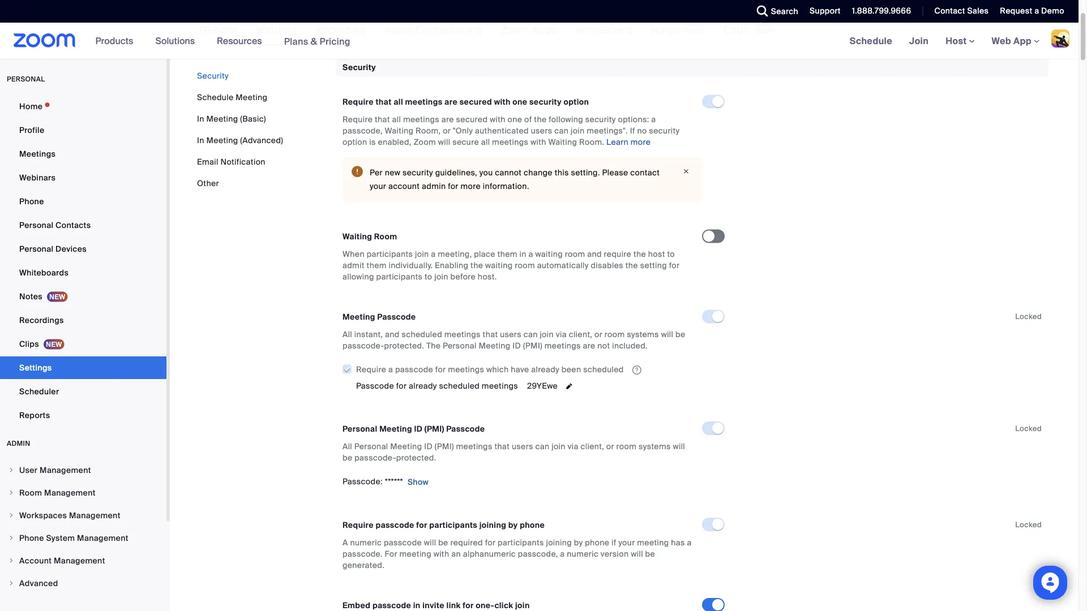Task type: vqa. For each thing, say whether or not it's contained in the screenshot.
Plans & Pricing "link"
yes



Task type: locate. For each thing, give the bounding box(es) containing it.
in down "schedule meeting"
[[197, 114, 204, 124]]

security up schedule meeting link
[[197, 71, 229, 81]]

0 vertical spatial schedule
[[850, 35, 893, 47]]

1 vertical spatial zoom
[[414, 137, 436, 147]]

join inside all instant, and scheduled meetings that users can join via client, or room systems will be passcode-protected. the personal meeting id (pmi) meetings are not included.
[[540, 330, 554, 340]]

1 vertical spatial id
[[414, 424, 423, 434]]

show button
[[408, 477, 429, 488]]

individually.
[[389, 260, 433, 271]]

1 vertical spatial passcode,
[[518, 549, 558, 560]]

require for require a passcode for meetings which have already been scheduled
[[356, 364, 386, 375]]

security up account on the left
[[403, 168, 433, 178]]

option inside require that all meetings are secured with one of the following security options: a passcode, waiting room, or "only authenticated users can join meetings". if no security option is enabled, zoom will secure all meetings with waiting room.
[[343, 137, 367, 147]]

participants up alphanumeric
[[498, 538, 544, 548]]

warning image
[[352, 166, 363, 177]]

all inside the all personal meeting id (pmi) meetings that users can join via client, or room systems will be passcode-protected.
[[343, 442, 352, 452]]

in inside the "when participants join a meeting, place them in a waiting room and require the host to admit them individually. enabling the waiting room automatically disables the setting for allowing participants to join before host."
[[520, 249, 527, 260]]

0 horizontal spatial waiting
[[343, 232, 372, 242]]

1 horizontal spatial room
[[374, 232, 397, 242]]

all for all personal meeting id (pmi) meetings that users can join via client, or room systems will be passcode-protected.
[[343, 442, 352, 452]]

one inside require that all meetings are secured with one of the following security options: a passcode, waiting room, or "only authenticated users can join meetings". if no security option is enabled, zoom will secure all meetings with waiting room.
[[508, 114, 522, 125]]

join
[[910, 35, 929, 47]]

management down room management menu item at bottom
[[69, 511, 120, 521]]

more down no
[[631, 137, 651, 147]]

0 vertical spatial notes
[[651, 24, 680, 37]]

1 vertical spatial joining
[[546, 538, 572, 548]]

schedule inside meetings "navigation"
[[850, 35, 893, 47]]

right image
[[8, 535, 15, 542]]

admin
[[422, 181, 446, 192]]

cannot
[[495, 168, 522, 178]]

your right if
[[619, 538, 635, 548]]

1 horizontal spatial clips
[[724, 24, 749, 37]]

in left invite
[[413, 601, 421, 611]]

right image inside advanced menu item
[[8, 580, 15, 587]]

them right 'place'
[[498, 249, 518, 260]]

admin menu menu
[[0, 460, 166, 596]]

0 vertical spatial one
[[513, 97, 527, 107]]

joining left if
[[546, 538, 572, 548]]

to right host
[[667, 249, 675, 260]]

1 horizontal spatial id
[[424, 442, 433, 452]]

locked
[[1016, 312, 1042, 322], [1016, 424, 1042, 434], [1016, 520, 1042, 530]]

room up individually.
[[374, 232, 397, 242]]

security inside the per new security guidelines, you cannot change this setting. please contact your account admin for more information.
[[403, 168, 433, 178]]

whiteboard
[[576, 24, 633, 37]]

options:
[[618, 114, 649, 125]]

personal for personal contacts
[[19, 220, 53, 230]]

1 horizontal spatial notes
[[651, 24, 680, 37]]

1 horizontal spatial security
[[343, 62, 376, 73]]

and inside the "when participants join a meeting, place them in a waiting room and require the host to admit them individually. enabling the waiting room automatically disables the setting for allowing participants to join before host."
[[587, 249, 602, 260]]

1 vertical spatial or
[[595, 330, 603, 340]]

meetings
[[19, 149, 56, 159]]

are inside require that all meetings are secured with one of the following security options: a passcode, waiting room, or "only authenticated users can join meetings". if no security option is enabled, zoom will secure all meetings with waiting room.
[[442, 114, 454, 125]]

users inside the all personal meeting id (pmi) meetings that users can join via client, or room systems will be passcode-protected.
[[512, 442, 533, 452]]

0 vertical spatial by
[[508, 520, 518, 531]]

1 vertical spatial option
[[343, 137, 367, 147]]

zoom logo image
[[14, 33, 76, 48]]

scheduled inside all instant, and scheduled meetings that users can join via client, or room systems will be passcode-protected. the personal meeting id (pmi) meetings are not included.
[[402, 330, 442, 340]]

1 vertical spatial by
[[574, 538, 583, 548]]

notes
[[651, 24, 680, 37], [19, 291, 42, 302]]

1 all from the top
[[343, 330, 352, 340]]

phone inside a numeric passcode will be required for participants joining by phone if your meeting has a passcode. for meeting with an alphanumeric passcode, a numeric version will be generated.
[[585, 538, 610, 548]]

by up a numeric passcode will be required for participants joining by phone if your meeting has a passcode. for meeting with an alphanumeric passcode, a numeric version will be generated.
[[508, 520, 518, 531]]

can
[[555, 126, 569, 136], [524, 330, 538, 340], [535, 442, 550, 452]]

zoom left apps
[[501, 24, 529, 37]]

waiting up enabled,
[[385, 126, 414, 136]]

joining
[[480, 520, 506, 531], [546, 538, 572, 548]]

scheduled down require a passcode for meetings which have already been scheduled
[[439, 381, 480, 391]]

room down user at the left bottom of the page
[[19, 488, 42, 498]]

0 vertical spatial scheduled
[[402, 330, 442, 340]]

1 horizontal spatial option
[[564, 97, 589, 107]]

3 locked from the top
[[1016, 520, 1042, 530]]

participants up required
[[429, 520, 477, 531]]

workspaces management
[[19, 511, 120, 521]]

security
[[343, 62, 376, 73], [197, 71, 229, 81]]

1 vertical spatial them
[[367, 260, 387, 271]]

disables
[[591, 260, 624, 271]]

embed
[[343, 601, 371, 611]]

scheduled down not
[[583, 364, 624, 375]]

users inside require that all meetings are secured with one of the following security options: a passcode, waiting room, or "only authenticated users can join meetings". if no security option is enabled, zoom will secure all meetings with waiting room.
[[531, 126, 552, 136]]

profile
[[19, 125, 44, 135]]

1 vertical spatial via
[[568, 442, 579, 452]]

enabled,
[[378, 137, 412, 147]]

1 vertical spatial secured
[[456, 114, 488, 125]]

which
[[486, 364, 509, 375]]

0 vertical spatial all
[[343, 330, 352, 340]]

schedule
[[850, 35, 893, 47], [197, 92, 234, 103]]

1 vertical spatial phone
[[19, 533, 44, 544]]

a right options:
[[651, 114, 656, 125]]

1 horizontal spatial joining
[[546, 538, 572, 548]]

in meeting (basic) link
[[197, 114, 266, 124]]

all
[[343, 330, 352, 340], [343, 442, 352, 452]]

2 horizontal spatial waiting
[[548, 137, 577, 147]]

for
[[385, 549, 397, 560]]

meeting up which
[[479, 341, 511, 351]]

meeting inside the all personal meeting id (pmi) meetings that users can join via client, or room systems will be passcode-protected.
[[390, 442, 422, 452]]

scheduled up the
[[402, 330, 442, 340]]

personal devices
[[19, 244, 87, 254]]

0 vertical spatial more
[[631, 137, 651, 147]]

that inside the all personal meeting id (pmi) meetings that users can join via client, or room systems will be passcode-protected.
[[495, 442, 510, 452]]

room management menu item
[[0, 483, 166, 504]]

0 vertical spatial your
[[370, 181, 386, 192]]

room inside all instant, and scheduled meetings that users can join via client, or room systems will be passcode-protected. the personal meeting id (pmi) meetings are not included.
[[605, 330, 625, 340]]

management down phone system management menu item
[[54, 556, 105, 566]]

require
[[604, 249, 632, 260]]

client, inside the all personal meeting id (pmi) meetings that users can join via client, or room systems will be passcode-protected.
[[581, 442, 604, 452]]

request
[[1000, 6, 1033, 16]]

1 vertical spatial scheduled
[[583, 364, 624, 375]]

waiting
[[385, 126, 414, 136], [548, 137, 577, 147], [343, 232, 372, 242]]

following
[[549, 114, 583, 125]]

5 right image from the top
[[8, 580, 15, 587]]

schedule meeting link
[[197, 92, 267, 103]]

passcode- up passcode: ****** show
[[355, 453, 396, 463]]

passcode, inside a numeric passcode will be required for participants joining by phone if your meeting has a passcode. for meeting with an alphanumeric passcode, a numeric version will be generated.
[[518, 549, 558, 560]]

right image
[[8, 467, 15, 474], [8, 490, 15, 497], [8, 513, 15, 519], [8, 558, 15, 565], [8, 580, 15, 587]]

0 horizontal spatial more
[[461, 181, 481, 192]]

schedule down 1.888.799.9666 at the right of the page
[[850, 35, 893, 47]]

version
[[601, 549, 629, 560]]

3 right image from the top
[[8, 513, 15, 519]]

0 vertical spatial and
[[587, 249, 602, 260]]

1 vertical spatial protected.
[[396, 453, 436, 463]]

option left is
[[343, 137, 367, 147]]

security up meetings".
[[585, 114, 616, 125]]

1 vertical spatial users
[[500, 330, 522, 340]]

in up email
[[197, 135, 204, 146]]

option
[[564, 97, 589, 107], [343, 137, 367, 147]]

1 horizontal spatial your
[[619, 538, 635, 548]]

require for require passcode for participants joining by phone
[[343, 520, 374, 531]]

personal for personal meeting id (pmi) passcode
[[343, 424, 377, 434]]

tabs of my account settings page tab list
[[197, 14, 776, 46]]

scheduler
[[19, 387, 59, 397]]

1 horizontal spatial them
[[498, 249, 518, 260]]

2 vertical spatial or
[[606, 442, 614, 452]]

one left of at the top
[[508, 114, 522, 125]]

phone
[[19, 196, 44, 207], [19, 533, 44, 544]]

and up disables
[[587, 249, 602, 260]]

0 vertical spatial joining
[[480, 520, 506, 531]]

user
[[19, 465, 38, 476]]

0 horizontal spatial passcode,
[[343, 126, 383, 136]]

0 horizontal spatial them
[[367, 260, 387, 271]]

1 vertical spatial and
[[385, 330, 400, 340]]

client, inside all instant, and scheduled meetings that users can join via client, or room systems will be passcode-protected. the personal meeting id (pmi) meetings are not included.
[[569, 330, 592, 340]]

secured for security
[[460, 97, 492, 107]]

right image inside room management menu item
[[8, 490, 15, 497]]

right image for account
[[8, 558, 15, 565]]

them
[[498, 249, 518, 260], [367, 260, 387, 271]]

numeric left version
[[567, 549, 599, 560]]

0 vertical spatial passcode
[[377, 312, 416, 322]]

a left version
[[560, 549, 565, 560]]

right image inside user management menu item
[[8, 467, 15, 474]]

all personal meeting id (pmi) meetings that users can join via client, or room systems will be passcode-protected.
[[343, 442, 685, 463]]

2 vertical spatial locked
[[1016, 520, 1042, 530]]

scheduler link
[[0, 381, 166, 403]]

meeting inside the tabs of my account settings page tab list
[[256, 24, 297, 37]]

secured inside require that all meetings are secured with one of the following security options: a passcode, waiting room, or "only authenticated users can join meetings". if no security option is enabled, zoom will secure all meetings with waiting room.
[[456, 114, 488, 125]]

security up of at the top
[[529, 97, 562, 107]]

0 vertical spatial numeric
[[350, 538, 382, 548]]

0 horizontal spatial option
[[343, 137, 367, 147]]

id down personal meeting id (pmi) passcode
[[424, 442, 433, 452]]

phone inside personal menu menu
[[19, 196, 44, 207]]

personal contacts link
[[0, 214, 166, 237]]

protected. inside all instant, and scheduled meetings that users can join via client, or room systems will be passcode-protected. the personal meeting id (pmi) meetings are not included.
[[384, 341, 424, 351]]

2 in from the top
[[197, 135, 204, 146]]

support link
[[801, 0, 844, 23], [810, 6, 841, 16]]

meeting down personal meeting id (pmi) passcode
[[390, 442, 422, 452]]

(pmi) down personal meeting id (pmi) passcode
[[435, 442, 454, 452]]

0 horizontal spatial zoom
[[414, 137, 436, 147]]

with inside a numeric passcode will be required for participants joining by phone if your meeting has a passcode. for meeting with an alphanumeric passcode, a numeric version will be generated.
[[434, 549, 449, 560]]

that
[[376, 97, 392, 107], [375, 114, 390, 125], [483, 330, 498, 340], [495, 442, 510, 452]]

security down 'pricing'
[[343, 62, 376, 73]]

more down guidelines,
[[461, 181, 481, 192]]

meeting left &
[[256, 24, 297, 37]]

id inside all instant, and scheduled meetings that users can join via client, or room systems will be passcode-protected. the personal meeting id (pmi) meetings are not included.
[[513, 341, 521, 351]]

zoom inside require that all meetings are secured with one of the following security options: a passcode, waiting room, or "only authenticated users can join meetings". if no security option is enabled, zoom will secure all meetings with waiting room.
[[414, 137, 436, 147]]

0 horizontal spatial your
[[370, 181, 386, 192]]

1 vertical spatial locked
[[1016, 424, 1042, 434]]

in for in meeting (advanced)
[[197, 135, 204, 146]]

1 vertical spatial passcode-
[[355, 453, 396, 463]]

the inside require that all meetings are secured with one of the following security options: a passcode, waiting room, or "only authenticated users can join meetings". if no security option is enabled, zoom will secure all meetings with waiting room.
[[534, 114, 547, 125]]

one for security
[[513, 97, 527, 107]]

2 vertical spatial id
[[424, 442, 433, 452]]

1 in from the top
[[197, 114, 204, 124]]

close image
[[680, 166, 693, 176]]

2 locked from the top
[[1016, 424, 1042, 434]]

clips up settings
[[19, 339, 39, 349]]

already up "29yewe"
[[531, 364, 560, 375]]

passcode:
[[343, 477, 383, 487]]

for
[[448, 181, 459, 192], [669, 260, 680, 271], [435, 364, 446, 375], [396, 381, 407, 391], [416, 520, 427, 531], [485, 538, 496, 548], [463, 601, 474, 611]]

1 horizontal spatial waiting
[[535, 249, 563, 260]]

via inside the all personal meeting id (pmi) meetings that users can join via client, or room systems will be passcode-protected.
[[568, 442, 579, 452]]

1 vertical spatial room
[[19, 488, 42, 498]]

right image for room
[[8, 490, 15, 497]]

your down per
[[370, 181, 386, 192]]

more
[[631, 137, 651, 147], [461, 181, 481, 192]]

for inside the per new security guidelines, you cannot change this setting. please contact your account admin for more information.
[[448, 181, 459, 192]]

0 vertical spatial phone
[[520, 520, 545, 531]]

whiteboards
[[19, 268, 69, 278]]

phone for phone system management
[[19, 533, 44, 544]]

join inside the all personal meeting id (pmi) meetings that users can join via client, or room systems will be passcode-protected.
[[552, 442, 566, 452]]

passcode- inside all instant, and scheduled meetings that users can join via client, or room systems will be passcode-protected. the personal meeting id (pmi) meetings are not included.
[[343, 341, 384, 351]]

phone up a numeric passcode will be required for participants joining by phone if your meeting has a passcode. for meeting with an alphanumeric passcode, a numeric version will be generated.
[[520, 520, 545, 531]]

all
[[394, 97, 403, 107], [392, 114, 401, 125], [481, 137, 490, 147]]

phone system management menu item
[[0, 528, 166, 549]]

menu bar
[[197, 70, 283, 189]]

numeric up the "passcode."
[[350, 538, 382, 548]]

0 vertical spatial all
[[394, 97, 403, 107]]

1 vertical spatial clips
[[19, 339, 39, 349]]

passcode- down instant,
[[343, 341, 384, 351]]

all for all instant, and scheduled meetings that users can join via client, or room systems will be passcode-protected. the personal meeting id (pmi) meetings are not included.
[[343, 330, 352, 340]]

meeting left has
[[637, 538, 669, 548]]

0 vertical spatial (pmi)
[[523, 341, 543, 351]]

1 phone from the top
[[19, 196, 44, 207]]

1 vertical spatial phone
[[585, 538, 610, 548]]

right image inside account management menu item
[[8, 558, 15, 565]]

0 vertical spatial clips
[[724, 24, 749, 37]]

your inside a numeric passcode will be required for participants joining by phone if your meeting has a passcode. for meeting with an alphanumeric passcode, a numeric version will be generated.
[[619, 538, 635, 548]]

account
[[19, 556, 52, 566]]

plans
[[284, 35, 308, 47]]

0 horizontal spatial joining
[[480, 520, 506, 531]]

phone right right icon
[[19, 533, 44, 544]]

will inside the all personal meeting id (pmi) meetings that users can join via client, or room systems will be passcode-protected.
[[673, 442, 685, 452]]

other
[[197, 178, 219, 189]]

1 horizontal spatial by
[[574, 538, 583, 548]]

the down 'place'
[[471, 260, 483, 271]]

1.888.799.9666 button up join
[[844, 0, 914, 23]]

via inside all instant, and scheduled meetings that users can join via client, or room systems will be passcode-protected. the personal meeting id (pmi) meetings are not included.
[[556, 330, 567, 340]]

protected. up show button
[[396, 453, 436, 463]]

for right "setting" on the right
[[669, 260, 680, 271]]

zoom
[[501, 24, 529, 37], [414, 137, 436, 147]]

1 vertical spatial waiting
[[485, 260, 513, 271]]

phone inside menu item
[[19, 533, 44, 544]]

0 vertical spatial or
[[443, 126, 451, 136]]

for up alphanumeric
[[485, 538, 496, 548]]

are for of
[[442, 114, 454, 125]]

meeting right for
[[400, 549, 431, 560]]

profile picture image
[[1052, 29, 1070, 48]]

1 horizontal spatial via
[[568, 442, 579, 452]]

a up passcode for already scheduled meetings
[[388, 364, 393, 375]]

email notification link
[[197, 157, 266, 167]]

option up following
[[564, 97, 589, 107]]

edit password for meetings which have already been scheduled image
[[562, 381, 576, 392]]

passcode-
[[343, 341, 384, 351], [355, 453, 396, 463]]

passcode inside a numeric passcode will be required for participants joining by phone if your meeting has a passcode. for meeting with an alphanumeric passcode, a numeric version will be generated.
[[384, 538, 422, 548]]

you
[[479, 168, 493, 178]]

user management
[[19, 465, 91, 476]]

0 vertical spatial option
[[564, 97, 589, 107]]

2 phone from the top
[[19, 533, 44, 544]]

all for require that all meetings are secured with one of the following security options: a passcode, waiting room, or "only authenticated users can join meetings". if no security option is enabled, zoom will secure all meetings with waiting room.
[[392, 114, 401, 125]]

0 vertical spatial users
[[531, 126, 552, 136]]

generated.
[[343, 560, 385, 571]]

passcode up instant,
[[377, 312, 416, 322]]

0 vertical spatial room
[[374, 232, 397, 242]]

right image inside workspaces management menu item
[[8, 513, 15, 519]]

one up of at the top
[[513, 97, 527, 107]]

will inside all instant, and scheduled meetings that users can join via client, or room systems will be passcode-protected. the personal meeting id (pmi) meetings are not included.
[[661, 330, 674, 340]]

all for require that all meetings are secured with one security option
[[394, 97, 403, 107]]

2 vertical spatial are
[[583, 341, 596, 351]]

if
[[630, 126, 635, 136]]

management up room management
[[40, 465, 91, 476]]

0 horizontal spatial or
[[443, 126, 451, 136]]

already
[[531, 364, 560, 375], [409, 381, 437, 391]]

secured
[[460, 97, 492, 107], [456, 114, 488, 125]]

require that all meetings are secured with one security option
[[343, 97, 589, 107]]

all inside all instant, and scheduled meetings that users can join via client, or room systems will be passcode-protected. the personal meeting id (pmi) meetings are not included.
[[343, 330, 352, 340]]

participants down individually.
[[376, 272, 423, 282]]

1 vertical spatial can
[[524, 330, 538, 340]]

by left if
[[574, 538, 583, 548]]

2 vertical spatial can
[[535, 442, 550, 452]]

2 vertical spatial waiting
[[343, 232, 372, 242]]

notes inside the tabs of my account settings page tab list
[[651, 24, 680, 37]]

1 horizontal spatial numeric
[[567, 549, 599, 560]]

banner
[[0, 23, 1079, 60]]

for down guidelines,
[[448, 181, 459, 192]]

and inside all instant, and scheduled meetings that users can join via client, or room systems will be passcode-protected. the personal meeting id (pmi) meetings are not included.
[[385, 330, 400, 340]]

passcode, up is
[[343, 126, 383, 136]]

phone down webinars
[[19, 196, 44, 207]]

1 vertical spatial waiting
[[548, 137, 577, 147]]

require inside application
[[356, 364, 386, 375]]

2 right image from the top
[[8, 490, 15, 497]]

2 all from the top
[[343, 442, 352, 452]]

client,
[[569, 330, 592, 340], [581, 442, 604, 452]]

waiting down following
[[548, 137, 577, 147]]

by inside a numeric passcode will be required for participants joining by phone if your meeting has a passcode. for meeting with an alphanumeric passcode, a numeric version will be generated.
[[574, 538, 583, 548]]

all up passcode:
[[343, 442, 352, 452]]

1 horizontal spatial in
[[520, 249, 527, 260]]

them up allowing
[[367, 260, 387, 271]]

not
[[598, 341, 610, 351]]

id up have
[[513, 341, 521, 351]]

webinars link
[[0, 166, 166, 189]]

schedule down security link
[[197, 92, 234, 103]]

or inside require that all meetings are secured with one of the following security options: a passcode, waiting room, or "only authenticated users can join meetings". if no security option is enabled, zoom will secure all meetings with waiting room.
[[443, 126, 451, 136]]

general
[[199, 24, 238, 37]]

admin
[[7, 439, 30, 448]]

require inside require that all meetings are secured with one of the following security options: a passcode, waiting room, or "only authenticated users can join meetings". if no security option is enabled, zoom will secure all meetings with waiting room.
[[343, 114, 373, 125]]

has
[[671, 538, 685, 548]]

for down show button
[[416, 520, 427, 531]]

2 vertical spatial users
[[512, 442, 533, 452]]

all left instant,
[[343, 330, 352, 340]]

0 horizontal spatial to
[[425, 272, 432, 282]]

0 vertical spatial phone
[[19, 196, 44, 207]]

zoom down room,
[[414, 137, 436, 147]]

meeting,
[[438, 249, 472, 260]]

id down passcode for already scheduled meetings
[[414, 424, 423, 434]]

meetings navigation
[[841, 23, 1079, 60]]

0 vertical spatial zoom
[[501, 24, 529, 37]]

meeting passcode
[[343, 312, 416, 322]]

your
[[370, 181, 386, 192], [619, 538, 635, 548]]

1 vertical spatial to
[[425, 272, 432, 282]]

products
[[95, 35, 133, 47]]

personal
[[19, 220, 53, 230], [19, 244, 53, 254], [443, 341, 477, 351], [343, 424, 377, 434], [354, 442, 388, 452]]

0 vertical spatial are
[[445, 97, 458, 107]]

joining up alphanumeric
[[480, 520, 506, 531]]

clips down search button
[[724, 24, 749, 37]]

secured for of
[[456, 114, 488, 125]]

require
[[343, 97, 374, 107], [343, 114, 373, 125], [356, 364, 386, 375], [343, 520, 374, 531]]

management inside menu item
[[44, 488, 96, 498]]

learn more about require a passcode for meetings which have already been scheduled image
[[629, 365, 645, 375]]

passcode down passcode for already scheduled meetings
[[446, 424, 485, 434]]

already down the
[[409, 381, 437, 391]]

0 horizontal spatial waiting
[[485, 260, 513, 271]]

room inside the all personal meeting id (pmi) meetings that users can join via client, or room systems will be passcode-protected.
[[616, 442, 637, 452]]

passcode
[[377, 312, 416, 322], [356, 381, 394, 391], [446, 424, 485, 434]]

0 horizontal spatial room
[[19, 488, 42, 498]]

scheduled for passcode for already scheduled meetings
[[439, 381, 480, 391]]

1 vertical spatial meeting
[[400, 549, 431, 560]]

waiting up "automatically"
[[535, 249, 563, 260]]

for inside a numeric passcode will be required for participants joining by phone if your meeting has a passcode. for meeting with an alphanumeric passcode, a numeric version will be generated.
[[485, 538, 496, 548]]

0 horizontal spatial already
[[409, 381, 437, 391]]

0 horizontal spatial phone
[[520, 520, 545, 531]]

per new security guidelines, you cannot change this setting. please contact your account admin for more information. alert
[[343, 157, 702, 202]]

room inside menu item
[[19, 488, 42, 498]]

numeric
[[350, 538, 382, 548], [567, 549, 599, 560]]

phone left if
[[585, 538, 610, 548]]

0 horizontal spatial schedule
[[197, 92, 234, 103]]

right image for workspaces
[[8, 513, 15, 519]]

web app button
[[992, 35, 1040, 47]]

require for require that all meetings are secured with one security option
[[343, 97, 374, 107]]

setting.
[[571, 168, 600, 178]]

1 horizontal spatial phone
[[585, 538, 610, 548]]

1 horizontal spatial zoom
[[501, 24, 529, 37]]

0 vertical spatial in
[[520, 249, 527, 260]]

0 vertical spatial waiting
[[385, 126, 414, 136]]

support
[[810, 6, 841, 16]]

******
[[385, 477, 403, 487]]

schedule meeting
[[197, 92, 267, 103]]

1 right image from the top
[[8, 467, 15, 474]]

0 horizontal spatial in
[[413, 601, 421, 611]]

personal devices link
[[0, 238, 166, 261]]

1 vertical spatial schedule
[[197, 92, 234, 103]]

be inside the all personal meeting id (pmi) meetings that users can join via client, or room systems will be passcode-protected.
[[343, 453, 353, 463]]

1 locked from the top
[[1016, 312, 1042, 322]]

passcode, right alphanumeric
[[518, 549, 558, 560]]

passcode down instant,
[[356, 381, 394, 391]]

information.
[[483, 181, 529, 192]]

waiting up the when at left
[[343, 232, 372, 242]]

4 right image from the top
[[8, 558, 15, 565]]

management for account management
[[54, 556, 105, 566]]

a inside require that all meetings are secured with one of the following security options: a passcode, waiting room, or "only authenticated users can join meetings". if no security option is enabled, zoom will secure all meetings with waiting room.
[[651, 114, 656, 125]]

to down individually.
[[425, 272, 432, 282]]

management up workspaces management
[[44, 488, 96, 498]]

1 vertical spatial one
[[508, 114, 522, 125]]

and down meeting passcode
[[385, 330, 400, 340]]

0 vertical spatial protected.
[[384, 341, 424, 351]]

the down require
[[626, 260, 638, 271]]

personal inside all instant, and scheduled meetings that users can join via client, or room systems will be passcode-protected. the personal meeting id (pmi) meetings are not included.
[[443, 341, 477, 351]]

for up passcode for already scheduled meetings
[[435, 364, 446, 375]]

or inside all instant, and scheduled meetings that users can join via client, or room systems will be passcode-protected. the personal meeting id (pmi) meetings are not included.
[[595, 330, 603, 340]]



Task type: describe. For each thing, give the bounding box(es) containing it.
a right has
[[687, 538, 692, 548]]

0 horizontal spatial numeric
[[350, 538, 382, 548]]

account management menu item
[[0, 550, 166, 572]]

a
[[343, 538, 348, 548]]

1 horizontal spatial more
[[631, 137, 651, 147]]

schedule for schedule meeting
[[197, 92, 234, 103]]

zoom inside the tabs of my account settings page tab list
[[501, 24, 529, 37]]

pricing
[[320, 35, 350, 47]]

room inside the security element
[[374, 232, 397, 242]]

home link
[[0, 95, 166, 118]]

allowing
[[343, 272, 374, 282]]

room management
[[19, 488, 96, 498]]

when
[[343, 249, 365, 260]]

meeting inside all instant, and scheduled meetings that users can join via client, or room systems will be passcode-protected. the personal meeting id (pmi) meetings are not included.
[[479, 341, 511, 351]]

meetings link
[[0, 143, 166, 165]]

29yewe
[[527, 381, 558, 391]]

2 vertical spatial all
[[481, 137, 490, 147]]

meeting up instant,
[[343, 312, 375, 322]]

can inside require that all meetings are secured with one of the following security options: a passcode, waiting room, or "only authenticated users can join meetings". if no security option is enabled, zoom will secure all meetings with waiting room.
[[555, 126, 569, 136]]

0 horizontal spatial by
[[508, 520, 518, 531]]

require a passcode for meetings which have already been scheduled
[[356, 364, 624, 375]]

participants inside a numeric passcode will be required for participants joining by phone if your meeting has a passcode. for meeting with an alphanumeric passcode, a numeric version will be generated.
[[498, 538, 544, 548]]

(pmi) inside all instant, and scheduled meetings that users can join via client, or room systems will be passcode-protected. the personal meeting id (pmi) meetings are not included.
[[523, 341, 543, 351]]

one-
[[476, 601, 495, 611]]

contacts
[[56, 220, 91, 230]]

link
[[447, 601, 461, 611]]

menu bar containing security
[[197, 70, 283, 189]]

an
[[451, 549, 461, 560]]

advanced
[[19, 578, 58, 589]]

notes inside notes link
[[19, 291, 42, 302]]

0 vertical spatial meeting
[[637, 538, 669, 548]]

management for workspaces management
[[69, 511, 120, 521]]

notes link
[[0, 285, 166, 308]]

products button
[[95, 23, 138, 59]]

require a passcode for meetings which have already been scheduled application
[[342, 361, 702, 378]]

in for in meeting (basic)
[[197, 114, 204, 124]]

passcode- inside the all personal meeting id (pmi) meetings that users can join via client, or room systems will be passcode-protected.
[[355, 453, 396, 463]]

email
[[197, 157, 218, 167]]

systems inside all instant, and scheduled meetings that users can join via client, or room systems will be passcode-protected. the personal meeting id (pmi) meetings are not included.
[[627, 330, 659, 340]]

are inside all instant, and scheduled meetings that users can join via client, or room systems will be passcode-protected. the personal meeting id (pmi) meetings are not included.
[[583, 341, 596, 351]]

contact sales
[[935, 6, 989, 16]]

clips inside personal menu menu
[[19, 339, 39, 349]]

product information navigation
[[87, 23, 359, 60]]

secure
[[453, 137, 479, 147]]

personal menu menu
[[0, 95, 166, 428]]

in meeting (advanced) link
[[197, 135, 283, 146]]

meeting up email notification
[[206, 135, 238, 146]]

management down workspaces management menu item
[[77, 533, 128, 544]]

passcode: ****** show
[[343, 477, 429, 488]]

please
[[602, 168, 628, 178]]

advanced menu item
[[0, 573, 166, 595]]

participants up individually.
[[367, 249, 413, 260]]

web app
[[992, 35, 1032, 47]]

app
[[1014, 35, 1032, 47]]

required
[[450, 538, 483, 548]]

personal contacts
[[19, 220, 91, 230]]

account management
[[19, 556, 105, 566]]

management for user management
[[40, 465, 91, 476]]

setting
[[640, 260, 667, 271]]

user management menu item
[[0, 460, 166, 481]]

can inside the all personal meeting id (pmi) meetings that users can join via client, or room systems will be passcode-protected.
[[535, 442, 550, 452]]

0 horizontal spatial security
[[197, 71, 229, 81]]

security right no
[[649, 126, 680, 136]]

learn more
[[607, 137, 651, 147]]

meetings inside application
[[448, 364, 484, 375]]

are for security
[[445, 97, 458, 107]]

1 vertical spatial passcode
[[356, 381, 394, 391]]

host
[[648, 249, 665, 260]]

all instant, and scheduled meetings that users can join via client, or room systems will be passcode-protected. the personal meeting id (pmi) meetings are not included.
[[343, 330, 686, 351]]

for inside the "when participants join a meeting, place them in a waiting room and require the host to admit them individually. enabling the waiting room automatically disables the setting for allowing participants to join before host."
[[669, 260, 680, 271]]

clips inside the tabs of my account settings page tab list
[[724, 24, 749, 37]]

email notification
[[197, 157, 266, 167]]

the
[[426, 341, 441, 351]]

profile link
[[0, 119, 166, 142]]

other link
[[197, 178, 219, 189]]

be inside all instant, and scheduled meetings that users can join via client, or room systems will be passcode-protected. the personal meeting id (pmi) meetings are not included.
[[676, 330, 686, 340]]

included.
[[612, 341, 648, 351]]

reports
[[19, 410, 50, 421]]

id inside the all personal meeting id (pmi) meetings that users can join via client, or room systems will be passcode-protected.
[[424, 442, 433, 452]]

0 vertical spatial them
[[498, 249, 518, 260]]

security element
[[336, 59, 1049, 612]]

one for of
[[508, 114, 522, 125]]

0 horizontal spatial meeting
[[400, 549, 431, 560]]

a right 'place'
[[529, 249, 533, 260]]

new
[[385, 168, 400, 178]]

for up personal meeting id (pmi) passcode
[[396, 381, 407, 391]]

passcode.
[[343, 549, 383, 560]]

phone for phone
[[19, 196, 44, 207]]

request a demo
[[1000, 6, 1065, 16]]

1.888.799.9666
[[852, 6, 911, 16]]

room.
[[579, 137, 604, 147]]

that inside all instant, and scheduled meetings that users can join via client, or room systems will be passcode-protected. the personal meeting id (pmi) meetings are not included.
[[483, 330, 498, 340]]

a up enabling at the left of page
[[431, 249, 436, 260]]

phone link
[[0, 190, 166, 213]]

this
[[555, 168, 569, 178]]

can inside all instant, and scheduled meetings that users can join via client, or room systems will be passcode-protected. the personal meeting id (pmi) meetings are not included.
[[524, 330, 538, 340]]

join inside require that all meetings are secured with one of the following security options: a passcode, waiting room, or "only authenticated users can join meetings". if no security option is enabled, zoom will secure all meetings with waiting room.
[[571, 126, 585, 136]]

that inside require that all meetings are secured with one of the following security options: a passcode, waiting room, or "only authenticated users can join meetings". if no security option is enabled, zoom will secure all meetings with waiting room.
[[375, 114, 390, 125]]

in meeting (advanced)
[[197, 135, 283, 146]]

before
[[451, 272, 476, 282]]

passcode for already scheduled meetings
[[356, 381, 518, 391]]

a left demo
[[1035, 6, 1039, 16]]

scheduled for all instant, and scheduled meetings that users can join via client, or room systems will be passcode-protected. the personal meeting id (pmi) meetings are not included.
[[402, 330, 442, 340]]

(pmi) inside the all personal meeting id (pmi) meetings that users can join via client, or room systems will be passcode-protected.
[[435, 442, 454, 452]]

will inside require that all meetings are secured with one of the following security options: a passcode, waiting room, or "only authenticated users can join meetings". if no security option is enabled, zoom will secure all meetings with waiting room.
[[438, 137, 450, 147]]

schedule for schedule
[[850, 35, 893, 47]]

host button
[[946, 35, 975, 47]]

protected. inside the all personal meeting id (pmi) meetings that users can join via client, or room systems will be passcode-protected.
[[396, 453, 436, 463]]

require that all meetings are secured with one of the following security options: a passcode, waiting room, or "only authenticated users can join meetings". if no security option is enabled, zoom will secure all meetings with waiting room.
[[343, 114, 680, 147]]

notification
[[221, 157, 266, 167]]

if
[[612, 538, 616, 548]]

sales
[[968, 6, 989, 16]]

web
[[992, 35, 1011, 47]]

1 horizontal spatial to
[[667, 249, 675, 260]]

scheduled inside application
[[583, 364, 624, 375]]

&
[[311, 35, 317, 47]]

1 vertical spatial already
[[409, 381, 437, 391]]

management for room management
[[44, 488, 96, 498]]

clips link
[[0, 333, 166, 356]]

settings link
[[0, 357, 166, 379]]

more inside the per new security guidelines, you cannot change this setting. please contact your account admin for more information.
[[461, 181, 481, 192]]

already inside the require a passcode for meetings which have already been scheduled application
[[531, 364, 560, 375]]

enabling
[[435, 260, 469, 271]]

0 vertical spatial waiting
[[535, 249, 563, 260]]

or inside the all personal meeting id (pmi) meetings that users can join via client, or room systems will be passcode-protected.
[[606, 442, 614, 452]]

whiteboards link
[[0, 262, 166, 284]]

demo
[[1042, 6, 1065, 16]]

when participants join a meeting, place them in a waiting room and require the host to admit them individually. enabling the waiting room automatically disables the setting for allowing participants to join before host.
[[343, 249, 680, 282]]

banner containing products
[[0, 23, 1079, 60]]

personal inside the all personal meeting id (pmi) meetings that users can join via client, or room systems will be passcode-protected.
[[354, 442, 388, 452]]

per
[[370, 168, 383, 178]]

personal for personal devices
[[19, 244, 53, 254]]

1 horizontal spatial waiting
[[385, 126, 414, 136]]

passcode, inside require that all meetings are secured with one of the following security options: a passcode, waiting room, or "only authenticated users can join meetings". if no security option is enabled, zoom will secure all meetings with waiting room.
[[343, 126, 383, 136]]

1.888.799.9666 button up schedule link
[[852, 6, 911, 16]]

systems inside the all personal meeting id (pmi) meetings that users can join via client, or room systems will be passcode-protected.
[[639, 442, 671, 452]]

meeting up (basic) in the top of the page
[[236, 92, 267, 103]]

contact
[[935, 6, 965, 16]]

for right link
[[463, 601, 474, 611]]

is
[[369, 137, 376, 147]]

alphanumeric
[[463, 549, 516, 560]]

your inside the per new security guidelines, you cannot change this setting. please contact your account admin for more information.
[[370, 181, 386, 192]]

users inside all instant, and scheduled meetings that users can join via client, or room systems will be passcode-protected. the personal meeting id (pmi) meetings are not included.
[[500, 330, 522, 340]]

conferencing
[[416, 24, 483, 37]]

the left host
[[634, 249, 646, 260]]

host.
[[478, 272, 497, 282]]

embed passcode in invite link for one-click join
[[343, 601, 530, 611]]

meeting down "schedule meeting"
[[206, 114, 238, 124]]

passcode inside application
[[395, 364, 433, 375]]

1 vertical spatial (pmi)
[[425, 424, 444, 434]]

locked for included.
[[1016, 312, 1042, 322]]

a inside the require a passcode for meetings which have already been scheduled application
[[388, 364, 393, 375]]

personal meeting id (pmi) passcode
[[343, 424, 485, 434]]

authenticated
[[475, 126, 529, 136]]

solutions
[[155, 35, 195, 47]]

require for require that all meetings are secured with one of the following security options: a passcode, waiting room, or "only authenticated users can join meetings". if no security option is enabled, zoom will secure all meetings with waiting room.
[[343, 114, 373, 125]]

contact
[[630, 168, 660, 178]]

workspaces management menu item
[[0, 505, 166, 527]]

show
[[408, 477, 429, 488]]

2 vertical spatial passcode
[[446, 424, 485, 434]]

zoom apps
[[501, 24, 558, 37]]

meeting up '******'
[[380, 424, 412, 434]]

invite
[[423, 601, 445, 611]]

place
[[474, 249, 495, 260]]

(advanced)
[[240, 135, 283, 146]]

locked for will
[[1016, 520, 1042, 530]]

resources button
[[217, 23, 267, 59]]

1 vertical spatial numeric
[[567, 549, 599, 560]]

joining inside a numeric passcode will be required for participants joining by phone if your meeting has a passcode. for meeting with an alphanumeric passcode, a numeric version will be generated.
[[546, 538, 572, 548]]

for inside application
[[435, 364, 446, 375]]

audio
[[384, 24, 413, 37]]

recordings
[[19, 315, 64, 326]]

recordings link
[[0, 309, 166, 332]]

0 horizontal spatial id
[[414, 424, 423, 434]]

meetings inside the all personal meeting id (pmi) meetings that users can join via client, or room systems will be passcode-protected.
[[456, 442, 493, 452]]

right image for user
[[8, 467, 15, 474]]

join link
[[901, 23, 937, 59]]



